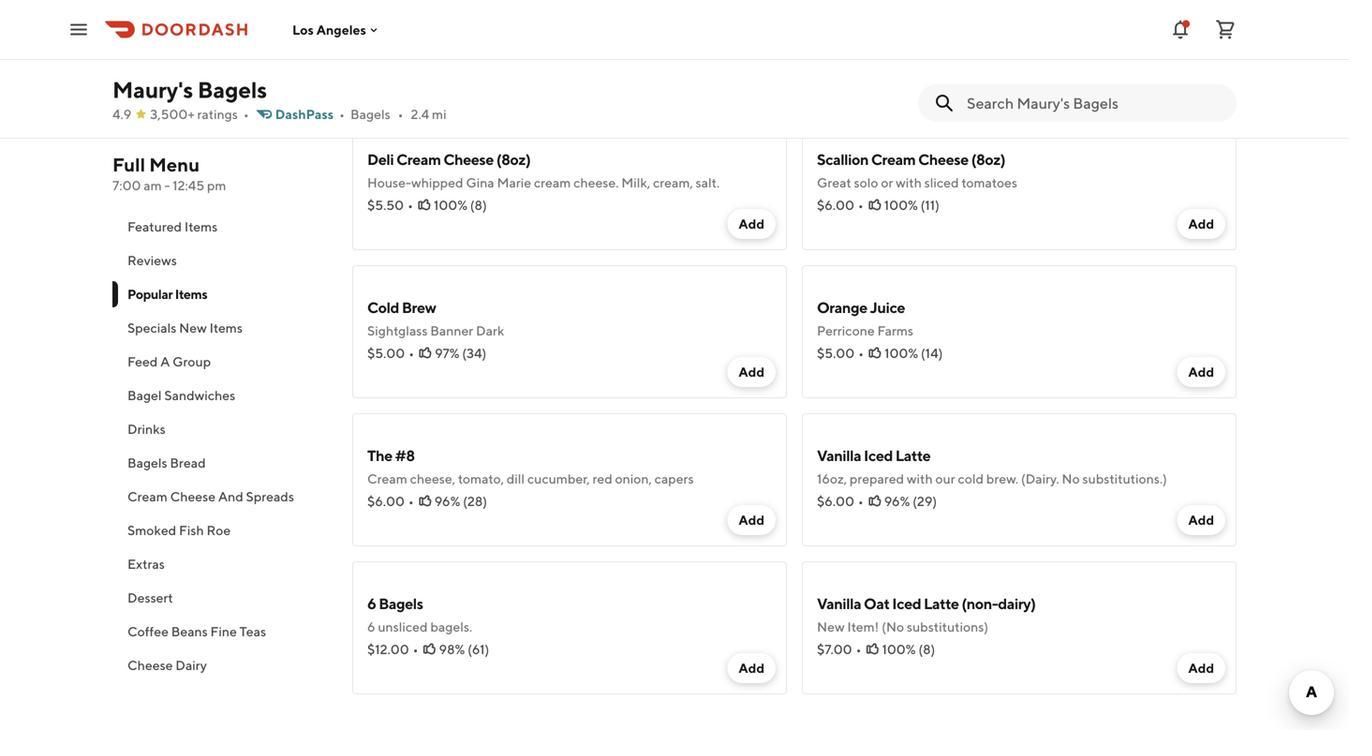 Task type: locate. For each thing, give the bounding box(es) containing it.
capers
[[655, 471, 694, 487]]

• down solo
[[859, 197, 864, 213]]

98% (61)
[[439, 642, 490, 657]]

0 horizontal spatial new
[[179, 320, 207, 336]]

1 vertical spatial new
[[817, 619, 845, 635]]

0 horizontal spatial $5.00 •
[[367, 345, 414, 361]]

or
[[881, 175, 894, 190]]

1 $5.00 • from the left
[[367, 345, 414, 361]]

$5.00 • down sightglass
[[367, 345, 414, 361]]

100% (8) down the (no on the bottom right of the page
[[883, 642, 936, 657]]

(non-
[[962, 595, 999, 613]]

maury's bagels
[[112, 76, 267, 103]]

0 vertical spatial items
[[185, 219, 218, 234]]

96% left (29)
[[885, 494, 911, 509]]

1 horizontal spatial (8oz)
[[972, 150, 1006, 168]]

open menu image
[[67, 18, 90, 41]]

our
[[936, 471, 956, 487]]

100% down the (no on the bottom right of the page
[[883, 642, 916, 657]]

dairy
[[176, 658, 207, 673]]

1 horizontal spatial 96%
[[885, 494, 911, 509]]

cheese up gina
[[444, 150, 494, 168]]

maury's
[[112, 76, 193, 103]]

1 horizontal spatial 100% (8)
[[883, 642, 936, 657]]

items up "feed a group" button
[[210, 320, 243, 336]]

• down cheese,
[[409, 494, 414, 509]]

2 $5.00 from the left
[[817, 345, 855, 361]]

$6.00 • down great
[[817, 197, 864, 213]]

0 vertical spatial 100% (8)
[[434, 197, 487, 213]]

vanilla inside the vanilla oat iced latte (non-dairy) new item! (no substitutions)
[[817, 595, 862, 613]]

2 6 from the top
[[367, 619, 375, 635]]

0 horizontal spatial (8)
[[470, 197, 487, 213]]

1 vertical spatial (8)
[[919, 642, 936, 657]]

1 vanilla from the top
[[817, 447, 862, 464]]

vanilla for vanilla iced latte
[[817, 447, 862, 464]]

bagel & lox image
[[1104, 0, 1237, 102]]

$6.00 • for scallion
[[817, 197, 864, 213]]

1 horizontal spatial (8)
[[919, 642, 936, 657]]

am
[[144, 178, 162, 193]]

extras button
[[112, 547, 330, 581]]

$6.00 • down the
[[367, 494, 414, 509]]

(34)
[[462, 345, 487, 361]]

orange juice perricone farms
[[817, 299, 914, 338]]

full menu 7:00 am - 12:45 pm
[[112, 154, 226, 193]]

add for tomato,
[[739, 512, 765, 528]]

1 vertical spatial latte
[[924, 595, 959, 613]]

0 horizontal spatial 96%
[[435, 494, 461, 509]]

coffee beans fine teas
[[127, 624, 266, 639]]

1 96% from the left
[[435, 494, 461, 509]]

solo
[[855, 175, 879, 190]]

100% (8) down gina
[[434, 197, 487, 213]]

items inside 'specials new items' button
[[210, 320, 243, 336]]

2 vanilla from the top
[[817, 595, 862, 613]]

add
[[1189, 68, 1215, 83], [739, 216, 765, 232], [1189, 216, 1215, 232], [739, 364, 765, 380], [1189, 364, 1215, 380], [739, 512, 765, 528], [1189, 512, 1215, 528], [739, 660, 765, 676], [1189, 660, 1215, 676]]

items up specials new items
[[175, 286, 207, 302]]

0 vertical spatial vanilla
[[817, 447, 862, 464]]

(8oz) inside scallion cream cheese (8oz) great solo or with sliced tomatoes
[[972, 150, 1006, 168]]

• right $5.50
[[408, 197, 413, 213]]

cream up whipped
[[397, 150, 441, 168]]

items inside featured items button
[[185, 219, 218, 234]]

• down item!
[[856, 642, 862, 657]]

• down sightglass
[[409, 345, 414, 361]]

1 horizontal spatial $5.00 •
[[817, 345, 864, 361]]

7:00
[[112, 178, 141, 193]]

2 96% from the left
[[885, 494, 911, 509]]

• right ratings
[[244, 106, 249, 122]]

0 items, open order cart image
[[1215, 18, 1237, 41]]

farms
[[878, 323, 914, 338]]

add button for prepared
[[1178, 505, 1226, 535]]

popular items
[[127, 286, 207, 302]]

new up the group
[[179, 320, 207, 336]]

100% down whipped
[[434, 197, 468, 213]]

1 (8oz) from the left
[[497, 150, 531, 168]]

new up $7.00 at the right of the page
[[817, 619, 845, 635]]

• down prepared on the right of page
[[859, 494, 864, 509]]

$6.00 down 16oz,
[[817, 494, 855, 509]]

cheese inside deli cream cheese (8oz) house-whipped gina marie cream cheese. milk, cream, salt.
[[444, 150, 494, 168]]

onion,
[[615, 471, 652, 487]]

100% down or
[[885, 197, 919, 213]]

beans
[[171, 624, 208, 639]]

with inside scallion cream cheese (8oz) great solo or with sliced tomatoes
[[896, 175, 922, 190]]

$12.00
[[367, 642, 409, 657]]

milk,
[[622, 175, 651, 190]]

iced
[[864, 447, 893, 464], [893, 595, 922, 613]]

cheese inside scallion cream cheese (8oz) great solo or with sliced tomatoes
[[919, 150, 969, 168]]

1 vertical spatial with
[[907, 471, 933, 487]]

$7.00 •
[[817, 642, 862, 657]]

new inside 'specials new items' button
[[179, 320, 207, 336]]

(8oz) up marie
[[497, 150, 531, 168]]

substitutions)
[[907, 619, 989, 635]]

prepared
[[850, 471, 905, 487]]

1 vertical spatial items
[[175, 286, 207, 302]]

add button for house-
[[728, 209, 776, 239]]

great
[[817, 175, 852, 190]]

latte inside vanilla iced latte 16oz, prepared with our cold brew. (dairy. no substitutions.)
[[896, 447, 931, 464]]

cream up smoked
[[127, 489, 168, 504]]

• for vanilla oat iced latte (non-dairy)
[[856, 642, 862, 657]]

cheese dairy
[[127, 658, 207, 673]]

cream cheese and spreads
[[127, 489, 294, 504]]

pm
[[207, 178, 226, 193]]

bagel
[[445, 17, 479, 33]]

latte up prepared on the right of page
[[896, 447, 931, 464]]

cheese,
[[410, 471, 456, 487]]

0 vertical spatial (8)
[[470, 197, 487, 213]]

0 horizontal spatial $5.00
[[367, 345, 405, 361]]

cream
[[397, 150, 441, 168], [872, 150, 916, 168], [367, 471, 408, 487], [127, 489, 168, 504]]

$6.00 down the
[[367, 494, 405, 509]]

100% down the farms
[[885, 345, 919, 361]]

featured
[[127, 219, 182, 234]]

bagels down drinks
[[127, 455, 167, 471]]

100% (8) for iced
[[883, 642, 936, 657]]

and
[[481, 17, 504, 33]]

los angeles
[[292, 22, 366, 37]]

1 vertical spatial 100% (8)
[[883, 642, 936, 657]]

(8) for cheese
[[470, 197, 487, 213]]

bagels bread
[[127, 455, 206, 471]]

iced up prepared on the right of page
[[864, 447, 893, 464]]

cheese dairy button
[[112, 649, 330, 682]]

bagels.
[[431, 619, 473, 635]]

1 vertical spatial vanilla
[[817, 595, 862, 613]]

add button for bagels.
[[728, 653, 776, 683]]

(8) down gina
[[470, 197, 487, 213]]

$5.00 • for cold
[[367, 345, 414, 361]]

0 vertical spatial new
[[179, 320, 207, 336]]

0 vertical spatial 6
[[367, 595, 376, 613]]

3,500+
[[150, 106, 195, 122]]

$6.00 down great
[[817, 197, 855, 213]]

with up (29)
[[907, 471, 933, 487]]

• for scallion cream cheese (8oz)
[[859, 197, 864, 213]]

add button for tomato,
[[728, 505, 776, 535]]

• left 2.4
[[398, 106, 404, 122]]

bagels inside 'bagels bread' button
[[127, 455, 167, 471]]

teas
[[240, 624, 266, 639]]

(8oz) up tomatoes
[[972, 150, 1006, 168]]

cheese down coffee
[[127, 658, 173, 673]]

0 vertical spatial iced
[[864, 447, 893, 464]]

feed a group button
[[112, 345, 330, 379]]

2 (8oz) from the left
[[972, 150, 1006, 168]]

0 vertical spatial with
[[896, 175, 922, 190]]

• down unsliced
[[413, 642, 419, 657]]

1 vertical spatial 6
[[367, 619, 375, 635]]

cream down the
[[367, 471, 408, 487]]

items up reviews button
[[185, 219, 218, 234]]

96% down cheese,
[[435, 494, 461, 509]]

(8) down substitutions)
[[919, 642, 936, 657]]

(dairy.
[[1022, 471, 1060, 487]]

(8)
[[470, 197, 487, 213], [919, 642, 936, 657]]

0 horizontal spatial (8oz)
[[497, 150, 531, 168]]

cream up or
[[872, 150, 916, 168]]

latte
[[896, 447, 931, 464], [924, 595, 959, 613]]

1 horizontal spatial $5.00
[[817, 345, 855, 361]]

$7.00
[[817, 642, 853, 657]]

(8oz)
[[497, 150, 531, 168], [972, 150, 1006, 168]]

bagel sandwiches button
[[112, 379, 330, 412]]

bagels
[[198, 76, 267, 103], [351, 106, 391, 122], [127, 455, 167, 471], [379, 595, 423, 613]]

iced up the (no on the bottom right of the page
[[893, 595, 922, 613]]

(8oz) inside deli cream cheese (8oz) house-whipped gina marie cream cheese. milk, cream, salt.
[[497, 150, 531, 168]]

vanilla inside vanilla iced latte 16oz, prepared with our cold brew. (dairy. no substitutions.)
[[817, 447, 862, 464]]

100%
[[434, 197, 468, 213], [885, 197, 919, 213], [885, 345, 919, 361], [883, 642, 916, 657]]

$5.00 • down the perricone
[[817, 345, 864, 361]]

0 vertical spatial latte
[[896, 447, 931, 464]]

deli
[[367, 150, 394, 168]]

vanilla up item!
[[817, 595, 862, 613]]

add for (non-
[[1189, 660, 1215, 676]]

los angeles button
[[292, 22, 381, 37]]

fine
[[210, 624, 237, 639]]

sandwiches
[[164, 388, 236, 403]]

1 $5.00 from the left
[[367, 345, 405, 361]]

$5.00 down the perricone
[[817, 345, 855, 361]]

2 $5.00 • from the left
[[817, 345, 864, 361]]

$6.00 • down 16oz,
[[817, 494, 864, 509]]

a
[[160, 354, 170, 369]]

add for house-
[[739, 216, 765, 232]]

1 horizontal spatial new
[[817, 619, 845, 635]]

vanilla up 16oz,
[[817, 447, 862, 464]]

deli cream cheese (8oz) house-whipped gina marie cream cheese. milk, cream, salt.
[[367, 150, 720, 190]]

bagels up unsliced
[[379, 595, 423, 613]]

bagels • 2.4 mi
[[351, 106, 447, 122]]

$5.00 for cold
[[367, 345, 405, 361]]

with right or
[[896, 175, 922, 190]]

100% (11)
[[885, 197, 940, 213]]

0 horizontal spatial 100% (8)
[[434, 197, 487, 213]]

$5.00 • for orange
[[817, 345, 864, 361]]

latte up substitutions)
[[924, 595, 959, 613]]

1 vertical spatial iced
[[893, 595, 922, 613]]

16oz,
[[817, 471, 848, 487]]

scallion
[[817, 150, 869, 168]]

2 vertical spatial items
[[210, 320, 243, 336]]

cheese up sliced at the right of the page
[[919, 150, 969, 168]]

bagel
[[127, 388, 162, 403]]

bagels inside the 6 bagels 6 unsliced bagels.
[[379, 595, 423, 613]]

• down the perricone
[[859, 345, 864, 361]]

(8) for iced
[[919, 642, 936, 657]]

los
[[292, 22, 314, 37]]

cheese.
[[574, 175, 619, 190]]

no
[[1062, 471, 1081, 487]]

$5.00 down sightglass
[[367, 345, 405, 361]]



Task type: vqa. For each thing, say whether or not it's contained in the screenshot.


Task type: describe. For each thing, give the bounding box(es) containing it.
(61)
[[468, 642, 490, 657]]

spreads
[[246, 489, 294, 504]]

featured items button
[[112, 210, 330, 244]]

100% for scallion
[[885, 197, 919, 213]]

reviews
[[127, 253, 177, 268]]

• for orange juice
[[859, 345, 864, 361]]

$6.00 for vanilla
[[817, 494, 855, 509]]

add for dark
[[739, 364, 765, 380]]

items for featured items
[[185, 219, 218, 234]]

coffee
[[127, 624, 169, 639]]

drinks
[[127, 421, 166, 437]]

dashpass
[[275, 106, 334, 122]]

• right dashpass
[[339, 106, 345, 122]]

building.
[[536, 17, 588, 33]]

and
[[218, 489, 244, 504]]

popular
[[127, 286, 173, 302]]

$5.00 for orange
[[817, 345, 855, 361]]

marie
[[497, 175, 532, 190]]

100% for deli
[[434, 197, 468, 213]]

reviews button
[[112, 244, 330, 277]]

$5.50
[[367, 197, 404, 213]]

cucumber,
[[528, 471, 590, 487]]

cream inside scallion cream cheese (8oz) great solo or with sliced tomatoes
[[872, 150, 916, 168]]

latte inside the vanilla oat iced latte (non-dairy) new item! (no substitutions)
[[924, 595, 959, 613]]

vanilla oat iced latte (non-dairy) new item! (no substitutions)
[[817, 595, 1036, 635]]

start
[[506, 17, 533, 33]]

dill
[[507, 471, 525, 487]]

add for bagels.
[[739, 660, 765, 676]]

• for deli cream cheese (8oz)
[[408, 197, 413, 213]]

house-
[[367, 175, 412, 190]]

with inside vanilla iced latte 16oz, prepared with our cold brew. (dairy. no substitutions.)
[[907, 471, 933, 487]]

12:45
[[173, 178, 204, 193]]

$6.00 • for the
[[367, 494, 414, 509]]

(8oz) for deli cream cheese (8oz)
[[497, 150, 531, 168]]

drinks button
[[112, 412, 330, 446]]

cream inside 'the #8 cream cheese, tomato, dill cucumber, red onion, capers'
[[367, 471, 408, 487]]

roe
[[207, 523, 231, 538]]

smoked
[[127, 523, 176, 538]]

$6.00 for the
[[367, 494, 405, 509]]

(no
[[882, 619, 905, 635]]

mi
[[432, 106, 447, 122]]

featured items
[[127, 219, 218, 234]]

97% (34)
[[435, 345, 487, 361]]

ratings
[[197, 106, 238, 122]]

cheese up fish
[[170, 489, 216, 504]]

100% (8) for cheese
[[434, 197, 487, 213]]

fish
[[179, 523, 204, 538]]

orange
[[817, 299, 868, 316]]

salt.
[[696, 175, 720, 190]]

extras
[[127, 556, 165, 572]]

bagel sandwiches
[[127, 388, 236, 403]]

specials new items
[[127, 320, 243, 336]]

specials new items button
[[112, 311, 330, 345]]

oat
[[864, 595, 890, 613]]

cold
[[958, 471, 984, 487]]

Item Search search field
[[967, 93, 1222, 113]]

4.9
[[112, 106, 132, 122]]

• for 6 bagels
[[413, 642, 419, 657]]

2.4
[[411, 106, 430, 122]]

96% (28)
[[435, 494, 487, 509]]

group
[[173, 354, 211, 369]]

add button for (non-
[[1178, 653, 1226, 683]]

add button for great
[[1178, 209, 1226, 239]]

brew.
[[987, 471, 1019, 487]]

smoked fish roe button
[[112, 514, 330, 547]]

cream,
[[653, 175, 693, 190]]

1 6 from the top
[[367, 595, 376, 613]]

bagels bread button
[[112, 446, 330, 480]]

the #8 cream cheese, tomato, dill cucumber, red onion, capers
[[367, 447, 694, 487]]

items for popular items
[[175, 286, 207, 302]]

new inside the vanilla oat iced latte (non-dairy) new item! (no substitutions)
[[817, 619, 845, 635]]

100% for vanilla
[[883, 642, 916, 657]]

coffee beans fine teas button
[[112, 615, 330, 649]]

96% (29)
[[885, 494, 938, 509]]

100% for orange
[[885, 345, 919, 361]]

smoked fish roe
[[127, 523, 231, 538]]

cream inside deli cream cheese (8oz) house-whipped gina marie cream cheese. milk, cream, salt.
[[397, 150, 441, 168]]

bagels up deli
[[351, 106, 391, 122]]

• for the #8
[[409, 494, 414, 509]]

dairy)
[[999, 595, 1036, 613]]

add for prepared
[[1189, 512, 1215, 528]]

red
[[593, 471, 613, 487]]

cream inside button
[[127, 489, 168, 504]]

-
[[164, 178, 170, 193]]

iced inside the vanilla oat iced latte (non-dairy) new item! (no substitutions)
[[893, 595, 922, 613]]

add button for dark
[[728, 357, 776, 387]]

substitutions.)
[[1083, 471, 1168, 487]]

vanilla iced latte 16oz, prepared with our cold brew. (dairy. no substitutions.)
[[817, 447, 1168, 487]]

specials
[[127, 320, 177, 336]]

brew
[[402, 299, 436, 316]]

cream
[[534, 175, 571, 190]]

• for vanilla iced latte
[[859, 494, 864, 509]]

banner
[[431, 323, 474, 338]]

sliced
[[925, 175, 960, 190]]

100% (14)
[[885, 345, 943, 361]]

choose
[[367, 17, 413, 33]]

whipped
[[411, 175, 464, 190]]

add for great
[[1189, 216, 1215, 232]]

dark
[[476, 323, 505, 338]]

feed a group
[[127, 354, 211, 369]]

your
[[416, 17, 443, 33]]

tomatoes
[[962, 175, 1018, 190]]

full
[[112, 154, 145, 176]]

• for cold brew
[[409, 345, 414, 361]]

96% for latte
[[885, 494, 911, 509]]

6 bagels 6 unsliced bagels.
[[367, 595, 473, 635]]

$6.00 • for vanilla
[[817, 494, 864, 509]]

(8oz) for scallion cream cheese (8oz)
[[972, 150, 1006, 168]]

96% for cream
[[435, 494, 461, 509]]

iced inside vanilla iced latte 16oz, prepared with our cold brew. (dairy. no substitutions.)
[[864, 447, 893, 464]]

gina
[[466, 175, 495, 190]]

(11)
[[921, 197, 940, 213]]

vanilla for vanilla oat iced latte (non-dairy)
[[817, 595, 862, 613]]

$6.00 for scallion
[[817, 197, 855, 213]]

#8
[[395, 447, 415, 464]]

notification bell image
[[1170, 18, 1192, 41]]

97%
[[435, 345, 460, 361]]

feed
[[127, 354, 158, 369]]

menu
[[149, 154, 200, 176]]

bagels up ratings
[[198, 76, 267, 103]]

perricone
[[817, 323, 875, 338]]



